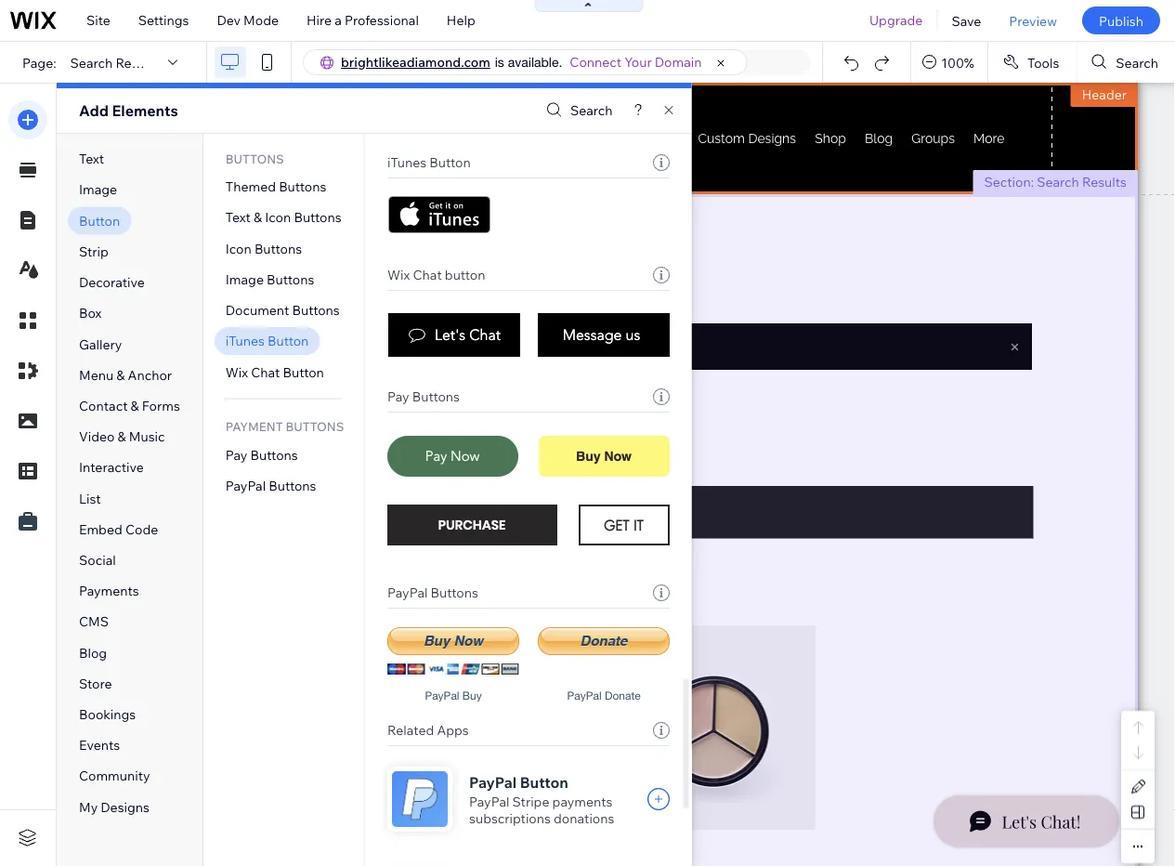 Task type: locate. For each thing, give the bounding box(es) containing it.
2 horizontal spatial search
[[1117, 54, 1159, 70]]

wix for wix chat button
[[387, 267, 410, 283]]

1 vertical spatial wix
[[226, 364, 248, 380]]

elements
[[112, 101, 178, 120]]

text
[[79, 151, 104, 167], [226, 209, 251, 226]]

0 horizontal spatial itunes
[[226, 333, 265, 349]]

quick edit
[[105, 106, 168, 122], [325, 234, 388, 250]]

header down publish
[[1082, 86, 1127, 103]]

0 horizontal spatial pay
[[226, 447, 248, 463]]

wix
[[387, 267, 410, 283], [226, 364, 248, 380]]

1 vertical spatial quick
[[325, 234, 361, 250]]

icon
[[265, 209, 291, 226], [226, 240, 252, 256]]

button inside paypal button paypal stripe payments subscriptions donations
[[520, 773, 568, 792]]

my
[[79, 799, 98, 815]]

0 vertical spatial itunes button
[[387, 154, 470, 171]]

1 horizontal spatial quick edit
[[325, 234, 388, 250]]

your
[[625, 54, 652, 70]]

0 horizontal spatial image
[[79, 181, 117, 198]]

buttons
[[226, 151, 284, 166], [279, 178, 326, 195], [294, 209, 342, 226], [255, 240, 302, 256], [267, 271, 314, 287], [292, 302, 340, 318], [412, 388, 460, 405], [286, 419, 344, 434], [250, 447, 298, 463], [269, 477, 316, 494], [430, 585, 478, 601]]

embed code
[[79, 521, 158, 537]]

1 vertical spatial header
[[204, 234, 249, 250]]

& for music
[[118, 428, 126, 445]]

0 vertical spatial wix
[[387, 267, 410, 283]]

1 vertical spatial edit
[[364, 234, 388, 250]]

1 horizontal spatial chat
[[413, 267, 442, 283]]

&
[[254, 209, 262, 226], [116, 367, 125, 383], [131, 397, 139, 414], [118, 428, 126, 445]]

dev mode
[[217, 12, 279, 28]]

1 horizontal spatial edit
[[364, 234, 388, 250]]

site
[[86, 12, 110, 28]]

subscriptions
[[469, 810, 551, 827]]

forms
[[142, 397, 180, 414]]

search results
[[70, 54, 160, 70]]

quick edit down results
[[105, 106, 168, 122]]

1 horizontal spatial text
[[226, 209, 251, 226]]

1 horizontal spatial pay buttons
[[387, 388, 460, 405]]

search button down connect
[[542, 97, 613, 124]]

1 vertical spatial paypal buttons
[[387, 585, 478, 601]]

1 horizontal spatial wix
[[387, 267, 410, 283]]

icon left the design
[[226, 240, 252, 256]]

0 vertical spatial header
[[1082, 86, 1127, 103]]

0 horizontal spatial quick edit
[[105, 106, 168, 122]]

add
[[79, 101, 109, 120]]

contact
[[79, 397, 128, 414]]

1 horizontal spatial image
[[226, 271, 264, 287]]

0 horizontal spatial pay buttons
[[226, 447, 298, 463]]

image for image
[[79, 181, 117, 198]]

1 vertical spatial chat
[[251, 364, 280, 380]]

save
[[952, 12, 982, 29]]

button
[[445, 267, 485, 283]]

paypal buttons
[[226, 477, 316, 494], [387, 585, 478, 601]]

paypal
[[226, 477, 266, 494], [387, 585, 427, 601], [425, 689, 459, 702], [567, 689, 601, 702], [469, 773, 516, 792], [469, 794, 509, 810]]

search button
[[1077, 42, 1176, 83], [542, 97, 613, 124]]

community
[[79, 768, 150, 784]]

0 horizontal spatial search
[[70, 54, 113, 70]]

add elements
[[79, 101, 178, 120]]

text for text & icon buttons
[[226, 209, 251, 226]]

1 horizontal spatial itunes
[[387, 154, 426, 171]]

0 vertical spatial search button
[[1077, 42, 1176, 83]]

search down connect
[[571, 102, 613, 118]]

quick
[[105, 106, 141, 122], [325, 234, 361, 250]]

header left the design
[[204, 234, 249, 250]]

button
[[429, 154, 470, 171], [79, 212, 120, 229], [268, 333, 309, 349], [283, 364, 324, 380], [520, 773, 568, 792]]

payments
[[79, 583, 139, 599]]

related apps
[[387, 722, 469, 738]]

0 vertical spatial image
[[79, 181, 117, 198]]

quick down the text & icon buttons
[[325, 234, 361, 250]]

image up document
[[226, 271, 264, 287]]

0 vertical spatial chat
[[413, 267, 442, 283]]

text & icon buttons
[[226, 209, 342, 226]]

blog
[[79, 644, 107, 661]]

quick edit down the text & icon buttons
[[325, 234, 388, 250]]

stripe
[[512, 794, 549, 810]]

0 vertical spatial paypal buttons
[[226, 477, 316, 494]]

1 horizontal spatial search button
[[1077, 42, 1176, 83]]

0 vertical spatial quick
[[105, 106, 141, 122]]

wix chat button
[[387, 267, 485, 283]]

edit up wix chat button
[[364, 234, 388, 250]]

wix for wix chat button
[[226, 364, 248, 380]]

search
[[70, 54, 113, 70], [1117, 54, 1159, 70], [571, 102, 613, 118]]

chat left button
[[413, 267, 442, 283]]

1 vertical spatial pay
[[226, 447, 248, 463]]

wix up payment
[[226, 364, 248, 380]]

0 horizontal spatial quick
[[105, 106, 141, 122]]

text up change header design
[[226, 209, 251, 226]]

edit down results
[[144, 106, 168, 122]]

1 horizontal spatial icon
[[265, 209, 291, 226]]

settings
[[138, 12, 189, 28]]

contact & forms
[[79, 397, 180, 414]]

0 horizontal spatial text
[[79, 151, 104, 167]]

document
[[226, 302, 289, 318]]

strip
[[79, 243, 109, 259]]

connect
[[570, 54, 622, 70]]

0 horizontal spatial paypal buttons
[[226, 477, 316, 494]]

1 vertical spatial text
[[226, 209, 251, 226]]

0 horizontal spatial icon
[[226, 240, 252, 256]]

0 horizontal spatial search button
[[542, 97, 613, 124]]

search down publish button
[[1117, 54, 1159, 70]]

1 horizontal spatial search
[[571, 102, 613, 118]]

text for text
[[79, 151, 104, 167]]

image up strip
[[79, 181, 117, 198]]

1 vertical spatial itunes button
[[226, 333, 309, 349]]

search button down publish
[[1077, 42, 1176, 83]]

search down site
[[70, 54, 113, 70]]

icon up the design
[[265, 209, 291, 226]]

0 vertical spatial quick edit
[[105, 106, 168, 122]]

1 horizontal spatial header
[[1082, 86, 1127, 103]]

header
[[1082, 86, 1127, 103], [204, 234, 249, 250]]

& up the design
[[254, 209, 262, 226]]

0 horizontal spatial chat
[[251, 364, 280, 380]]

1 vertical spatial image
[[226, 271, 264, 287]]

1 horizontal spatial paypal buttons
[[387, 585, 478, 601]]

0 vertical spatial pay buttons
[[387, 388, 460, 405]]

text down add
[[79, 151, 104, 167]]

& right menu
[[116, 367, 125, 383]]

hire
[[307, 12, 332, 28]]

1 horizontal spatial pay
[[387, 388, 409, 405]]

interactive
[[79, 459, 144, 475]]

0 vertical spatial text
[[79, 151, 104, 167]]

paypal buy
[[425, 689, 482, 702]]

image
[[79, 181, 117, 198], [226, 271, 264, 287]]

professional
[[345, 12, 419, 28]]

0 vertical spatial edit
[[144, 106, 168, 122]]

itunes button
[[387, 154, 470, 171], [226, 333, 309, 349]]

& left forms
[[131, 397, 139, 414]]

upgrade
[[870, 12, 923, 28]]

0 horizontal spatial wix
[[226, 364, 248, 380]]

quick down the search results at top left
[[105, 106, 141, 122]]

gallery
[[79, 336, 122, 352]]

payments
[[552, 794, 612, 810]]

itunes
[[387, 154, 426, 171], [226, 333, 265, 349]]

0 vertical spatial icon
[[265, 209, 291, 226]]

1 horizontal spatial itunes button
[[387, 154, 470, 171]]

& right video
[[118, 428, 126, 445]]

wix left button
[[387, 267, 410, 283]]

& for forms
[[131, 397, 139, 414]]

image buttons
[[226, 271, 314, 287]]

1 vertical spatial search button
[[542, 97, 613, 124]]

1 horizontal spatial quick
[[325, 234, 361, 250]]

chat up payment
[[251, 364, 280, 380]]



Task type: vqa. For each thing, say whether or not it's contained in the screenshot.
the bottom 50%
no



Task type: describe. For each thing, give the bounding box(es) containing it.
brightlikeadiamond.com
[[341, 54, 491, 70]]

wix chat button
[[226, 364, 324, 380]]

preview
[[1010, 12, 1058, 29]]

save button
[[938, 0, 996, 41]]

mode
[[244, 12, 279, 28]]

paypal button paypal stripe payments subscriptions donations
[[469, 773, 614, 827]]

buy
[[462, 689, 482, 702]]

tools
[[1028, 54, 1060, 70]]

box
[[79, 305, 102, 321]]

payment buttons
[[226, 419, 344, 434]]

chat for button
[[413, 267, 442, 283]]

store
[[79, 675, 112, 692]]

publish button
[[1083, 7, 1161, 34]]

dev
[[217, 12, 241, 28]]

icon buttons
[[226, 240, 302, 256]]

tools button
[[989, 42, 1077, 83]]

available.
[[508, 54, 563, 70]]

chat for button
[[251, 364, 280, 380]]

menu
[[79, 367, 114, 383]]

video & music
[[79, 428, 165, 445]]

1 vertical spatial quick edit
[[325, 234, 388, 250]]

bookings
[[79, 706, 136, 722]]

100% button
[[912, 42, 988, 83]]

themed
[[226, 178, 276, 195]]

cms
[[79, 614, 109, 630]]

0 horizontal spatial edit
[[144, 106, 168, 122]]

embed
[[79, 521, 122, 537]]

social
[[79, 552, 116, 568]]

0 vertical spatial pay
[[387, 388, 409, 405]]

document buttons
[[226, 302, 340, 318]]

hire a professional
[[307, 12, 419, 28]]

designs
[[101, 799, 150, 815]]

apps
[[437, 722, 469, 738]]

0 horizontal spatial header
[[204, 234, 249, 250]]

code
[[125, 521, 158, 537]]

preview button
[[996, 0, 1072, 41]]

related
[[387, 722, 434, 738]]

music
[[129, 428, 165, 445]]

design
[[252, 234, 294, 250]]

payment
[[226, 419, 283, 434]]

100%
[[942, 54, 975, 70]]

image for image buttons
[[226, 271, 264, 287]]

1 vertical spatial icon
[[226, 240, 252, 256]]

events
[[79, 737, 120, 753]]

my designs
[[79, 799, 150, 815]]

decorative
[[79, 274, 145, 290]]

list
[[79, 490, 101, 506]]

0 horizontal spatial itunes button
[[226, 333, 309, 349]]

1 vertical spatial itunes
[[226, 333, 265, 349]]

a
[[335, 12, 342, 28]]

1 vertical spatial pay buttons
[[226, 447, 298, 463]]

is
[[495, 54, 505, 70]]

paypal donate
[[567, 689, 640, 702]]

help
[[447, 12, 476, 28]]

domain
[[655, 54, 702, 70]]

themed buttons
[[226, 178, 326, 195]]

& for icon
[[254, 209, 262, 226]]

menu & anchor
[[79, 367, 172, 383]]

anchor
[[128, 367, 172, 383]]

video
[[79, 428, 115, 445]]

results
[[116, 54, 160, 70]]

donations
[[553, 810, 614, 827]]

change header design
[[154, 234, 294, 250]]

is available. connect your domain
[[495, 54, 702, 70]]

publish
[[1099, 12, 1144, 29]]

change
[[154, 234, 201, 250]]

donate
[[605, 689, 640, 702]]

0 vertical spatial itunes
[[387, 154, 426, 171]]

& for anchor
[[116, 367, 125, 383]]



